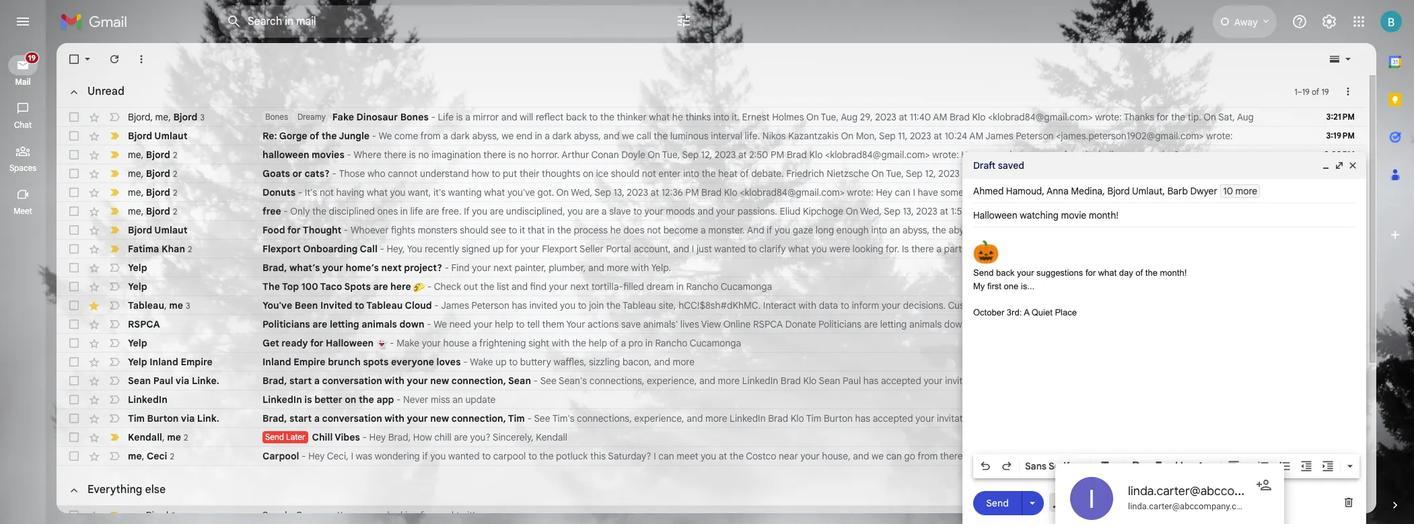Task type: locate. For each thing, give the bounding box(es) containing it.
customize
[[948, 300, 993, 312]]

9 cell from the top
[[1318, 393, 1366, 407]]

8 cell from the top
[[1318, 374, 1366, 388]]

wed, up enough
[[861, 205, 882, 217]]

7 ͏͏ from the left
[[893, 281, 896, 293]]

3:14 pm
[[1329, 510, 1355, 521]]

what inside the send back your suggestions for what day of the month! my first one is...
[[1099, 268, 1117, 278]]

1 horizontal spatial letting
[[881, 319, 907, 331]]

if down send later chill vibes - hey brad, how chill are you? sincerely, kendall
[[422, 450, 428, 463]]

halloween
[[326, 337, 374, 349]]

portal
[[606, 243, 631, 255]]

update
[[466, 394, 496, 406]]

inland empire brunch spots everyone loves - wake up to buttery waffles, sizzling bacon, and more ͏ ͏ ͏ ͏ ͏ ͏ ͏ ͏ ͏ ͏ ͏ ͏ ͏ ͏ ͏ ͏ ͏ ͏ ͏ ͏ ͏ ͏ ͏ ͏ ͏ ͏ ͏ ͏ ͏ ͏ ͏ ͏ ͏ ͏ ͏ ͏ ͏ ͏ ͏ ͏ ͏ ͏ ͏ ͏ ͏ ͏ ͏ ͏ ͏ ͏ ͏ ͏ ͏ ͏ ͏ ͏ ͏ ͏ ͏ ͏ ͏ ͏ ͏ ͏ ͏ ͏ ͏ ͏ ͏ ͏ ͏ ͏ ͏ ͏
[[263, 356, 874, 368]]

2023 right 11,
[[910, 130, 932, 142]]

main content
[[57, 43, 1377, 525]]

14 row from the top
[[57, 353, 1366, 372]]

lives
[[681, 319, 699, 331]]

monster.
[[709, 224, 745, 236]]

can down 3rd:
[[997, 319, 1012, 331]]

3 inside tableau , me 3
[[186, 301, 190, 311]]

0 vertical spatial up
[[493, 243, 504, 255]]

1 vertical spatial conversation
[[322, 413, 382, 425]]

row containing yelp inland empire
[[57, 353, 1366, 372]]

19 link
[[8, 52, 39, 75]]

brunch
[[328, 356, 361, 368]]

letting up the halloween on the bottom left of the page
[[330, 319, 359, 331]]

1 inside everything else tab panel
[[1292, 485, 1295, 495]]

9 row from the top
[[57, 259, 1366, 277]]

row
[[57, 108, 1366, 127], [57, 127, 1366, 145], [57, 145, 1366, 164], [57, 164, 1366, 183], [57, 183, 1366, 202], [57, 202, 1366, 221], [57, 221, 1366, 240], [57, 240, 1366, 259], [57, 259, 1366, 277], [57, 277, 1366, 296], [57, 296, 1366, 315], [57, 315, 1366, 334], [57, 334, 1366, 353], [57, 353, 1366, 372], [57, 372, 1374, 391], [57, 391, 1366, 409], [57, 409, 1366, 428], [57, 428, 1366, 447], [57, 447, 1366, 466], [57, 506, 1366, 525]]

1 vertical spatial he
[[611, 224, 621, 236]]

more options image
[[1228, 496, 1236, 510]]

need up house
[[450, 319, 471, 331]]

wrote: down "10:24"
[[933, 149, 959, 161]]

am right 11:40
[[934, 111, 948, 123]]

1 vertical spatial 1
[[1292, 485, 1295, 495]]

abyss, up the arthur
[[574, 130, 601, 142]]

there.
[[941, 450, 966, 463]]

on right better
[[345, 394, 356, 406]]

1 horizontal spatial empire
[[294, 356, 326, 368]]

3 yelp from the top
[[128, 337, 147, 349]]

sean up brad, start a conversation with your new connection, tim - see tim's connections, experience, and more linkedin brad klo tim burton has accepted your invitation. let's start a conversation. tim burton tim burton senior software engineer at graveyard in the bottom of the page
[[819, 375, 841, 387]]

1 vertical spatial not
[[320, 187, 334, 199]]

a
[[465, 111, 471, 123], [443, 130, 448, 142], [545, 130, 550, 142], [602, 205, 607, 217], [701, 224, 706, 236], [937, 243, 942, 255], [472, 337, 477, 349], [621, 337, 626, 349], [314, 375, 320, 387], [1035, 375, 1040, 387], [314, 413, 320, 425], [1026, 413, 1032, 425]]

nikos
[[763, 130, 786, 142]]

2 politicians from the left
[[819, 319, 862, 331]]

redo ‪(⌘y)‬ image
[[1001, 460, 1014, 473]]

0 horizontal spatial them
[[542, 319, 565, 331]]

the up "movies"
[[322, 130, 337, 142]]

you've
[[508, 187, 535, 199]]

3 inside bjord , me , bjord 3
[[200, 112, 205, 122]]

kendall down tim's
[[536, 432, 568, 444]]

1 me , bjord 2 from the top
[[128, 148, 177, 161]]

1 horizontal spatial them
[[1057, 319, 1079, 331]]

connection, for sean
[[452, 375, 506, 387]]

empire up linke.
[[181, 356, 213, 368]]

new for sean
[[430, 375, 449, 387]]

let's for sean
[[989, 375, 1010, 387]]

goats
[[263, 168, 290, 180]]

cell for free - only the disciplined ones in life are free. if you are undisciplined, you are a slave to your moods and your passions. eliud kipchoge on wed, sep 13, 2023 at 1:58 pm brad klo <klobrad84@gmail.com
[[1318, 205, 1366, 218]]

can left go at the bottom right
[[887, 450, 902, 463]]

cell for flexport onboarding call - hey, you recently signed up for your flexport seller portal account, and i just wanted to clarify what you were looking for. is there a particular service you need support with, or were you just
[[1318, 242, 1366, 256]]

1 data from the left
[[819, 300, 839, 312]]

tim burton via link.
[[128, 413, 219, 425]]

we for we need your help to tell them your actions save animals' lives view online rspca donate politicians are letting animals down – you can help stop them the uk government has dropped 15 of its policy
[[434, 319, 447, 331]]

re: gorge of the jungle - we come from a dark abyss, we end in a dark abyss, and we call the luminous interval life. nikos kazantzakis on mon, sep 11, 2023 at 10:24 am james peterson <james.peterson1902@gmail.com> wrote:
[[263, 130, 1233, 142]]

more inside draft saved "dialog"
[[1236, 185, 1258, 197]]

gaze
[[793, 224, 814, 236], [992, 224, 1013, 236]]

me , bjord 2 for halloween
[[128, 148, 177, 161]]

check
[[434, 281, 461, 293]]

cucamonga up hcc!$8sh#dkhmc.
[[721, 281, 772, 293]]

1 gaze from the left
[[793, 224, 814, 236]]

1 horizontal spatial down
[[945, 319, 968, 331]]

0 vertical spatial peterson
[[1016, 130, 1054, 142]]

become
[[664, 224, 699, 236]]

, for 19th row
[[142, 450, 144, 462]]

1 horizontal spatial does
[[989, 450, 1010, 463]]

brad, for brad, start a conversation with your new connection, tim - see tim's connections, experience, and more linkedin brad klo tim burton has accepted your invitation. let's start a conversation. tim burton tim burton senior software engineer at graveyard
[[263, 413, 287, 425]]

more down portal
[[607, 262, 629, 274]]

experience, for tim's
[[635, 413, 685, 425]]

1 vertical spatial the
[[1081, 319, 1097, 331]]

where
[[354, 149, 382, 161]]

0 horizontal spatial down
[[400, 319, 425, 331]]

we left call
[[622, 130, 634, 142]]

<klobrad84@gmail.com>
[[988, 111, 1093, 123], [826, 149, 930, 161], [1047, 168, 1152, 180], [740, 187, 845, 199]]

0 horizontal spatial wed,
[[571, 187, 593, 199]]

row containing sean paul via linke.
[[57, 372, 1374, 391]]

1 vertical spatial am
[[970, 130, 984, 142]]

it's
[[305, 187, 317, 199]]

0 vertical spatial from
[[421, 130, 441, 142]]

0 vertical spatial should
[[611, 168, 640, 180]]

conversation for brad, start a conversation with your new connection, sean - see sean's connections, experience, and more linkedin brad klo sean paul has accepted your invitation. let's start a conversation. sean paul sean paul consultant at amazon greater seattle area
[[322, 375, 382, 387]]

0 horizontal spatial the
[[263, 281, 280, 293]]

242
[[1320, 485, 1333, 495]]

- inside everything else tab panel
[[331, 510, 335, 522]]

0 vertical spatial send
[[974, 268, 994, 278]]

insert signature image
[[1203, 496, 1217, 510]]

2 horizontal spatial next
[[571, 281, 589, 293]]

a up better
[[314, 375, 320, 387]]

2 sean from the left
[[508, 375, 531, 387]]

🌮 image
[[414, 282, 425, 293]]

should up signed
[[460, 224, 489, 236]]

1 vertical spatial let's
[[981, 413, 1002, 425]]

1 vertical spatial 13,
[[903, 205, 914, 217]]

1 vertical spatial invitation.
[[937, 413, 979, 425]]

10 row from the top
[[57, 277, 1366, 296]]

close image
[[1348, 160, 1359, 171]]

conversation up vibes
[[322, 413, 382, 425]]

2 new from the top
[[430, 413, 449, 425]]

wanted down you?
[[448, 450, 480, 463]]

2 vertical spatial back
[[997, 268, 1015, 278]]

sean left consultant
[[1146, 375, 1168, 387]]

cats?
[[305, 168, 330, 180]]

- left "find"
[[445, 262, 449, 274]]

connections, down sizzling
[[590, 375, 645, 387]]

1 vertical spatial send
[[265, 432, 284, 442]]

how
[[413, 432, 432, 444], [968, 450, 987, 463]]

0 horizontal spatial animals
[[362, 319, 397, 331]]

0 horizontal spatial were
[[830, 243, 851, 255]]

into
[[714, 111, 730, 123], [684, 168, 700, 180], [872, 224, 888, 236], [1038, 224, 1054, 236]]

fake dinosaur bones - life is a mirror and will reflect back to the thinker what he thinks into it. ernest holmes on tue, aug 29, 2023 at 11:40 am brad klo <klobrad84@gmail.com> wrote: thanks for the tip. on sat, aug
[[333, 111, 1254, 123]]

0 vertical spatial 13,
[[614, 187, 625, 199]]

letting
[[330, 319, 359, 331], [881, 319, 907, 331]]

2 horizontal spatial 3
[[200, 112, 205, 122]]

5 row from the top
[[57, 183, 1366, 202]]

2 data from the left
[[996, 300, 1015, 312]]

quiet
[[1032, 307, 1053, 317]]

3 sean from the left
[[819, 375, 841, 387]]

7 cell from the top
[[1318, 318, 1366, 331]]

2 aug from the left
[[1238, 111, 1254, 123]]

indent more ‪(⌘])‬ image
[[1322, 460, 1335, 473]]

me for free
[[128, 205, 141, 217]]

want,
[[408, 187, 431, 199]]

ceci
[[147, 450, 167, 462]]

more for see tim's connections, experience, and more linkedin brad klo tim burton has accepted your invitation. let's start a conversation. tim burton tim burton senior software engineer at graveyard
[[706, 413, 728, 425]]

out
[[464, 281, 478, 293]]

5 ͏͏ from the left
[[857, 281, 859, 293]]

khan
[[162, 243, 185, 255]]

0 vertical spatial see
[[540, 375, 557, 387]]

1 horizontal spatial if
[[767, 224, 773, 236]]

1 horizontal spatial gaze
[[992, 224, 1013, 236]]

2 halloween from the left
[[1099, 149, 1142, 161]]

1 horizontal spatial data
[[996, 300, 1015, 312]]

see
[[491, 224, 506, 236]]

send inside button
[[987, 497, 1009, 509]]

0 vertical spatial wanted
[[715, 243, 746, 255]]

None checkbox
[[67, 53, 81, 66], [67, 129, 81, 143], [67, 167, 81, 180], [67, 186, 81, 199], [67, 224, 81, 237], [67, 242, 81, 256], [67, 261, 81, 275], [67, 299, 81, 312], [67, 337, 81, 350], [67, 356, 81, 369], [67, 431, 81, 444], [67, 450, 81, 463], [67, 53, 81, 66], [67, 129, 81, 143], [67, 167, 81, 180], [67, 186, 81, 199], [67, 224, 81, 237], [67, 242, 81, 256], [67, 261, 81, 275], [67, 299, 81, 312], [67, 337, 81, 350], [67, 356, 81, 369], [67, 431, 81, 444], [67, 450, 81, 463]]

everything else tab panel
[[57, 466, 1366, 525]]

of right day
[[1136, 268, 1144, 278]]

more for wake up to buttery waffles, sizzling bacon, and more ͏ ͏ ͏ ͏ ͏ ͏ ͏ ͏ ͏ ͏ ͏ ͏ ͏ ͏ ͏ ͏ ͏ ͏ ͏ ͏ ͏ ͏ ͏ ͏ ͏ ͏ ͏ ͏ ͏ ͏ ͏ ͏ ͏ ͏ ͏ ͏ ͏ ͏ ͏ ͏ ͏ ͏ ͏ ͏ ͏ ͏ ͏ ͏ ͏ ͏ ͏ ͏ ͏ ͏ ͏ ͏ ͏ ͏ ͏ ͏ ͏ ͏ ͏ ͏ ͏ ͏ ͏ ͏ ͏ ͏ ͏ ͏ ͏ ͏
[[673, 356, 695, 368]]

, for 20th row from the top
[[141, 509, 144, 522]]

looking left forward
[[387, 510, 418, 522]]

1 vertical spatial cucamonga
[[690, 337, 742, 349]]

16 row from the top
[[57, 391, 1366, 409]]

tableau down fatima
[[128, 299, 164, 311]]

cannot
[[388, 168, 418, 180]]

12 row from the top
[[57, 315, 1366, 334]]

up for to
[[496, 356, 507, 368]]

1 dark from the left
[[451, 130, 470, 142]]

up down frightening
[[496, 356, 507, 368]]

yelp up sean paul via linke.
[[128, 356, 147, 368]]

conversation. up "sound?"
[[1034, 413, 1092, 425]]

to right carpool
[[529, 450, 537, 463]]

1 connection, from the top
[[452, 375, 506, 387]]

thinks
[[686, 111, 711, 123]]

refresh image
[[108, 53, 121, 66]]

1 aug from the left
[[841, 111, 858, 123]]

0 horizontal spatial flexport
[[263, 243, 301, 255]]

1 vertical spatial will
[[976, 224, 990, 236]]

connection, up update
[[452, 375, 506, 387]]

burton up 'bold ‪(⌘b)‬' image
[[1111, 413, 1140, 425]]

0 vertical spatial will
[[520, 111, 534, 123]]

0 horizontal spatial if
[[422, 450, 428, 463]]

15 row from the top
[[57, 372, 1374, 391]]

tue, up kazantzakis
[[821, 111, 839, 123]]

5 tim from the left
[[1142, 413, 1158, 425]]

me inside everything else tab panel
[[128, 509, 141, 522]]

experience, for sean's
[[647, 375, 697, 387]]

2 inside the me , ceci 2
[[170, 451, 174, 462]]

0 horizontal spatial how
[[413, 432, 432, 444]]

connection, for tim
[[452, 413, 506, 425]]

- right 🌮 image
[[427, 281, 432, 293]]

10 inside everything else tab panel
[[1299, 485, 1308, 495]]

row containing tableau
[[57, 296, 1366, 315]]

into left it.
[[714, 111, 730, 123]]

20 row from the top
[[57, 506, 1366, 525]]

3
[[200, 112, 205, 122], [186, 301, 190, 311], [171, 511, 176, 521]]

you up process
[[568, 205, 583, 217]]

conversation for brad, start a conversation with your new connection, tim - see tim's connections, experience, and more linkedin brad klo tim burton has accepted your invitation. let's start a conversation. tim burton tim burton senior software engineer at graveyard
[[322, 413, 382, 425]]

- up sincerely,
[[528, 413, 532, 425]]

1 rspca from the left
[[128, 319, 160, 331]]

4 cell from the top
[[1318, 261, 1366, 275]]

should
[[611, 168, 640, 180], [460, 224, 489, 236]]

2 were from the left
[[1134, 243, 1155, 255]]

ones
[[377, 205, 398, 217]]

17 row from the top
[[57, 409, 1366, 428]]

to inside everything else tab panel
[[456, 510, 465, 522]]

0 vertical spatial the
[[263, 281, 280, 293]]

7 row from the top
[[57, 221, 1366, 240]]

- down disciplined
[[344, 224, 348, 236]]

2 for goats or cats?
[[173, 169, 177, 179]]

3 tim from the left
[[806, 413, 822, 425]]

1 vertical spatial bjord umlaut
[[128, 224, 188, 236]]

is down come
[[409, 149, 416, 161]]

0 horizontal spatial 1
[[1292, 485, 1295, 495]]

kendall , me 2
[[128, 431, 188, 443]]

1 new from the top
[[430, 375, 449, 387]]

11 row from the top
[[57, 296, 1366, 315]]

1 horizontal spatial flexport
[[542, 243, 578, 255]]

0 horizontal spatial on
[[345, 394, 356, 406]]

jun 20
[[1329, 451, 1355, 461]]

1 horizontal spatial there
[[484, 149, 506, 161]]

pm up free - only the disciplined ones in life are free. if you are undisciplined, you are a slave to your moods and your passions. eliud kipchoge on wed, sep 13, 2023 at 1:58 pm brad klo <klobrad84@gmail.com
[[686, 187, 699, 199]]

the left tip.
[[1172, 111, 1186, 123]]

6 cell from the top
[[1318, 299, 1366, 312]]

actions
[[588, 319, 619, 331]]

klo down kazantzakis
[[810, 149, 823, 161]]

policy
[[1261, 319, 1286, 331]]

for inside the send back your suggestions for what day of the month! my first one is...
[[1086, 268, 1096, 278]]

2023 down interval
[[715, 149, 736, 161]]

undisciplined,
[[506, 205, 565, 217]]

conversation. down stop
[[1042, 375, 1100, 387]]

a left "slave"
[[602, 205, 607, 217]]

cell for donuts - it's not having what you want, it's wanting what you've got. on wed, sep 13, 2023 at 12:36 pm brad klo <klobrad84@gmail.com> wrote: hey can i have some palm readings in exchange for
[[1318, 186, 1366, 199]]

if
[[767, 224, 773, 236], [422, 450, 428, 463]]

2
[[173, 150, 177, 160], [173, 169, 177, 179], [173, 188, 177, 198], [173, 206, 177, 216], [188, 244, 192, 254], [184, 433, 188, 443], [170, 451, 174, 462]]

discard draft ‪(⌘⇧d)‬ image
[[1343, 496, 1356, 510]]

1 vertical spatial peterson
[[472, 300, 510, 312]]

into left you.
[[1038, 224, 1054, 236]]

are right yes,
[[371, 510, 385, 522]]

1 vertical spatial accepted
[[873, 413, 913, 425]]

not up "account,"
[[647, 224, 661, 236]]

2 me , bjord 2 from the top
[[128, 167, 177, 179]]

place
[[1055, 307, 1077, 317]]

1 horizontal spatial james
[[986, 130, 1014, 142]]

brad up "10:24"
[[950, 111, 970, 123]]

you right service
[[1022, 243, 1037, 255]]

0 vertical spatial we
[[379, 130, 392, 142]]

2 connection, from the top
[[452, 413, 506, 425]]

me for spooky
[[128, 509, 141, 522]]

does down "slave"
[[624, 224, 645, 236]]

he up portal
[[611, 224, 621, 236]]

spaces heading
[[0, 163, 46, 174]]

3 inside me , bjord 3
[[171, 511, 176, 521]]

1 horizontal spatial rspca
[[754, 319, 783, 331]]

just up month!
[[1175, 243, 1190, 255]]

on right tip.
[[1204, 111, 1217, 123]]

1 paul from the left
[[153, 375, 173, 387]]

ahmed hamoud , anna medina , bjord umlaut , barb dwyer 10 more
[[974, 185, 1258, 197]]

inbox section options image
[[1342, 85, 1355, 98]]

insert link ‪(⌘k)‬ image
[[1096, 496, 1109, 510]]

3 cell from the top
[[1318, 242, 1366, 256]]

am right "10:24"
[[970, 130, 984, 142]]

navigation
[[0, 43, 47, 525]]

pm
[[771, 149, 785, 161], [993, 168, 1006, 180], [686, 187, 699, 199], [970, 205, 984, 217]]

the inside the send back your suggestions for what day of the month! my first one is...
[[1146, 268, 1158, 278]]

dark up the imagination
[[451, 130, 470, 142]]

hey left have
[[876, 187, 893, 199]]

what up call
[[649, 111, 670, 123]]

back inside the send back your suggestions for what day of the month! my first one is...
[[997, 268, 1015, 278]]

<klobrad84@gmail.com
[[1025, 205, 1125, 217]]

0 vertical spatial on
[[583, 168, 594, 180]]

burton up kendall , me 2
[[147, 413, 179, 425]]

1 conversation from the top
[[322, 375, 382, 387]]

looking inside unread tab panel
[[853, 243, 884, 255]]

row containing tim burton via link.
[[57, 409, 1366, 428]]

me , bjord 3
[[128, 509, 176, 522]]

8 row from the top
[[57, 240, 1366, 259]]

1 vertical spatial 10
[[1299, 485, 1308, 495]]

send inside send later chill vibes - hey brad, how chill are you? sincerely, kendall
[[265, 432, 284, 442]]

None checkbox
[[67, 110, 81, 124], [67, 148, 81, 162], [67, 205, 81, 218], [67, 280, 81, 294], [67, 318, 81, 331], [67, 374, 81, 388], [67, 393, 81, 407], [67, 412, 81, 426], [67, 509, 81, 523], [67, 110, 81, 124], [67, 148, 81, 162], [67, 205, 81, 218], [67, 280, 81, 294], [67, 318, 81, 331], [67, 374, 81, 388], [67, 393, 81, 407], [67, 412, 81, 426], [67, 509, 81, 523]]

0 vertical spatial connection,
[[452, 375, 506, 387]]

me for goats
[[128, 167, 141, 179]]

1 horizontal spatial from
[[918, 450, 938, 463]]

politicians up ready
[[263, 319, 310, 331]]

2 tim from the left
[[508, 413, 525, 425]]

see for see tim's connections, experience, and more linkedin brad klo tim burton has accepted your invitation. let's start a conversation. tim burton tim burton senior software engineer at graveyard
[[534, 413, 551, 425]]

yelp for the top 100 taco spots are here
[[128, 281, 147, 293]]

invitation. for paul
[[946, 375, 987, 387]]

row containing linkedin
[[57, 391, 1366, 409]]

paul
[[153, 375, 173, 387], [843, 375, 861, 387], [1126, 375, 1144, 387], [1170, 375, 1189, 387]]

1 vertical spatial on
[[345, 394, 356, 406]]

0 horizontal spatial dark
[[451, 130, 470, 142]]

via for paul
[[176, 375, 189, 387]]

2:45 pm
[[1325, 225, 1355, 235]]

paul down yelp inland empire
[[153, 375, 173, 387]]

food
[[263, 224, 285, 236]]

0 vertical spatial wed,
[[571, 187, 593, 199]]

from
[[421, 130, 441, 142], [918, 450, 938, 463]]

0 horizontal spatial he
[[611, 224, 621, 236]]

1 horizontal spatial tue,
[[821, 111, 839, 123]]

save
[[621, 319, 641, 331]]

2 inland from the left
[[263, 356, 291, 368]]

1 cell from the top
[[1318, 186, 1366, 199]]

connection, up you?
[[452, 413, 506, 425]]

2 dark from the left
[[553, 130, 572, 142]]

send left more send options image
[[987, 497, 1009, 509]]

1 vertical spatial see
[[534, 413, 551, 425]]

cell for brad, start a conversation with your new connection, tim - see tim's connections, experience, and more linkedin brad klo tim burton has accepted your invitation. let's start a conversation. tim burton tim burton senior software engineer at graveyard
[[1318, 412, 1366, 426]]

and up meet
[[687, 413, 703, 425]]

rspca down you've been invited to tableau cloud - james peterson has invited you to join the tableau site, hcc!$8sh#dkhmc. interact with data to inform your decisions. customize data visualizations to answer your questions. share discoveries to put
[[754, 319, 783, 331]]

13,
[[614, 187, 625, 199], [903, 205, 914, 217]]

row containing rspca
[[57, 315, 1366, 334]]

down down customize
[[945, 319, 968, 331]]

yelp for brad, what's your home's next project?
[[128, 262, 147, 274]]

0 horizontal spatial an
[[453, 394, 463, 406]]

, for 16th row from the bottom of the main content containing unread
[[141, 186, 144, 198]]

there up how
[[484, 149, 506, 161]]

empire down get ready for halloween
[[294, 356, 326, 368]]

cell for you've been invited to tableau cloud - james peterson has invited you to join the tableau site, hcc!$8sh#dkhmc. interact with data to inform your decisions. customize data visualizations to answer your questions. share discoveries to put
[[1318, 299, 1366, 312]]

🎃 image
[[974, 239, 1000, 265]]

1 left inbox section options image
[[1295, 87, 1298, 97]]

connections, for tim's
[[577, 413, 632, 425]]

new for tim
[[430, 413, 449, 425]]

0 horizontal spatial james
[[441, 300, 469, 312]]

to down you?
[[482, 450, 491, 463]]

4 ͏͏ from the left
[[833, 281, 835, 293]]

cell
[[1318, 186, 1366, 199], [1318, 205, 1366, 218], [1318, 242, 1366, 256], [1318, 261, 1366, 275], [1318, 280, 1366, 294], [1318, 299, 1366, 312], [1318, 318, 1366, 331], [1318, 374, 1366, 388], [1318, 393, 1366, 407], [1318, 412, 1366, 426], [1318, 431, 1366, 444]]

0 vertical spatial –
[[1298, 87, 1303, 97]]

1 horizontal spatial animals
[[910, 319, 942, 331]]

3 me , bjord 2 from the top
[[128, 186, 177, 198]]

1 vertical spatial 3
[[186, 301, 190, 311]]

0 horizontal spatial does
[[624, 224, 645, 236]]

spooky
[[263, 510, 295, 522]]

in
[[535, 130, 543, 142], [1029, 187, 1037, 199], [401, 205, 408, 217], [548, 224, 555, 236], [677, 281, 684, 293], [646, 337, 653, 349]]

2 conversation from the top
[[322, 413, 382, 425]]

abyss, down mirror
[[472, 130, 499, 142]]

rspca down tableau , me 3
[[128, 319, 160, 331]]

advanced search options image
[[671, 7, 698, 34]]

an
[[890, 224, 901, 236], [453, 394, 463, 406]]

1 yelp from the top
[[128, 262, 147, 274]]

1 them from the left
[[542, 319, 565, 331]]

͏
[[671, 262, 674, 274], [674, 262, 676, 274], [676, 262, 679, 274], [679, 262, 681, 274], [681, 262, 684, 274], [684, 262, 686, 274], [686, 262, 688, 274], [688, 262, 691, 274], [691, 262, 693, 274], [693, 262, 696, 274], [696, 262, 698, 274], [698, 262, 700, 274], [700, 262, 703, 274], [703, 262, 705, 274], [705, 262, 708, 274], [708, 262, 710, 274], [710, 262, 713, 274], [712, 262, 715, 274], [715, 262, 717, 274], [717, 262, 720, 274], [720, 262, 722, 274], [722, 262, 725, 274], [725, 262, 727, 274], [727, 262, 729, 274], [729, 262, 732, 274], [732, 262, 734, 274], [734, 262, 737, 274], [737, 262, 739, 274], [739, 262, 741, 274], [741, 262, 744, 274], [744, 262, 746, 274], [746, 262, 749, 274], [749, 262, 751, 274], [751, 262, 754, 274], [754, 262, 756, 274], [756, 262, 758, 274], [758, 262, 761, 274], [761, 262, 763, 274], [763, 262, 766, 274], [766, 262, 768, 274], [768, 262, 770, 274], [770, 262, 773, 274], [773, 262, 775, 274], [775, 262, 778, 274], [778, 262, 780, 274], [780, 262, 782, 274], [782, 262, 785, 274], [785, 262, 787, 274], [787, 262, 790, 274], [790, 262, 792, 274], [792, 262, 795, 274], [795, 262, 797, 274], [797, 262, 799, 274], [799, 262, 802, 274], [802, 262, 804, 274], [804, 262, 807, 274], [807, 262, 809, 274], [809, 262, 811, 274], [811, 262, 814, 274], [814, 262, 816, 274], [816, 262, 819, 274], [819, 262, 821, 274], [821, 262, 824, 274], [824, 262, 826, 274], [826, 262, 828, 274], [828, 262, 831, 274], [831, 262, 833, 274], [833, 262, 836, 274], [836, 262, 838, 274], [838, 262, 840, 274], [840, 262, 843, 274], [843, 262, 845, 274], [845, 262, 848, 274], [848, 262, 850, 274], [772, 281, 775, 293], [775, 281, 777, 293], [777, 281, 780, 293], [780, 281, 782, 293], [782, 281, 785, 293], [787, 281, 789, 293], [789, 281, 792, 293], [792, 281, 794, 293], [794, 281, 797, 293], [799, 281, 801, 293], [801, 281, 804, 293], [804, 281, 806, 293], [806, 281, 809, 293], [809, 281, 811, 293], [811, 281, 813, 293], [813, 281, 816, 293], [816, 281, 818, 293], [818, 281, 821, 293], [823, 281, 826, 293], [826, 281, 828, 293], [828, 281, 830, 293], [830, 281, 833, 293], [835, 281, 838, 293], [838, 281, 840, 293], [840, 281, 842, 293], [842, 281, 845, 293], [845, 281, 847, 293], [847, 281, 850, 293], [850, 281, 852, 293], [852, 281, 855, 293], [854, 281, 857, 293], [859, 281, 862, 293], [862, 281, 864, 293], [864, 281, 867, 293], [867, 281, 869, 293], [871, 281, 874, 293], [874, 281, 876, 293], [876, 281, 879, 293], [879, 281, 881, 293], [881, 281, 883, 293], [883, 281, 886, 293], [886, 281, 888, 293], [888, 281, 891, 293], [891, 281, 893, 293], [896, 281, 898, 293], [898, 281, 900, 293], [900, 281, 903, 293], [903, 281, 905, 293], [908, 281, 910, 293], [742, 337, 744, 349], [744, 337, 746, 349], [746, 337, 749, 349], [749, 337, 751, 349], [751, 337, 754, 349], [754, 337, 756, 349], [756, 337, 758, 349], [758, 337, 761, 349], [761, 337, 763, 349], [763, 337, 766, 349], [766, 337, 768, 349], [768, 337, 770, 349], [770, 337, 773, 349], [773, 337, 775, 349], [775, 337, 778, 349], [778, 337, 780, 349], [780, 337, 783, 349], [783, 337, 785, 349], [785, 337, 787, 349], [787, 337, 790, 349], [790, 337, 792, 349], [792, 337, 795, 349], [795, 337, 797, 349], [797, 337, 799, 349], [799, 337, 802, 349], [802, 337, 804, 349], [804, 337, 807, 349], [807, 337, 809, 349], [809, 337, 812, 349], [812, 337, 814, 349], [814, 337, 816, 349], [816, 337, 819, 349], [819, 337, 821, 349], [821, 337, 824, 349], [824, 337, 826, 349], [826, 337, 828, 349], [828, 337, 831, 349], [831, 337, 833, 349], [833, 337, 836, 349], [836, 337, 838, 349], [838, 337, 840, 349], [840, 337, 843, 349], [843, 337, 845, 349], [845, 337, 848, 349], [848, 337, 850, 349], [850, 337, 853, 349], [853, 337, 855, 349], [855, 337, 857, 349], [857, 337, 860, 349], [860, 337, 862, 349], [862, 337, 865, 349], [865, 337, 867, 349], [867, 337, 869, 349], [869, 337, 872, 349], [872, 337, 874, 349], [874, 337, 877, 349], [877, 337, 879, 349], [879, 337, 881, 349], [881, 337, 884, 349], [884, 337, 886, 349], [886, 337, 889, 349], [695, 356, 697, 368], [697, 356, 700, 368], [700, 356, 702, 368], [702, 356, 705, 368], [705, 356, 707, 368], [707, 356, 709, 368], [709, 356, 712, 368], [712, 356, 714, 368], [714, 356, 717, 368], [717, 356, 719, 368], [719, 356, 721, 368], [721, 356, 724, 368], [724, 356, 726, 368], [726, 356, 729, 368], [729, 356, 731, 368], [731, 356, 734, 368], [734, 356, 736, 368], [736, 356, 738, 368], [738, 356, 741, 368], [741, 356, 743, 368], [743, 356, 746, 368], [746, 356, 748, 368], [748, 356, 750, 368], [750, 356, 753, 368], [753, 356, 755, 368], [755, 356, 758, 368], [758, 356, 760, 368], [760, 356, 763, 368], [762, 356, 765, 368], [765, 356, 767, 368], [767, 356, 770, 368], [770, 356, 772, 368], [772, 356, 775, 368], [775, 356, 777, 368], [777, 356, 779, 368], [779, 356, 782, 368], [782, 356, 784, 368], [784, 356, 787, 368], [787, 356, 789, 368], [789, 356, 791, 368], [791, 356, 794, 368], [794, 356, 796, 368], [796, 356, 799, 368], [799, 356, 801, 368], [801, 356, 804, 368], [804, 356, 806, 368], [806, 356, 808, 368], [808, 356, 811, 368], [811, 356, 813, 368], [813, 356, 816, 368], [816, 356, 818, 368], [818, 356, 820, 368], [820, 356, 823, 368], [823, 356, 825, 368], [825, 356, 828, 368], [828, 356, 830, 368], [830, 356, 832, 368], [832, 356, 835, 368], [835, 356, 837, 368], [837, 356, 840, 368], [840, 356, 842, 368], [842, 356, 845, 368], [845, 356, 847, 368], [847, 356, 849, 368], [849, 356, 852, 368], [852, 356, 854, 368], [854, 356, 857, 368], [857, 356, 859, 368], [859, 356, 861, 368], [861, 356, 864, 368], [864, 356, 866, 368], [866, 356, 869, 368], [869, 356, 871, 368], [871, 356, 874, 368], [496, 394, 498, 406], [498, 394, 501, 406], [501, 394, 503, 406], [503, 394, 505, 406], [505, 394, 508, 406], [508, 394, 510, 406], [510, 394, 513, 406], [513, 394, 515, 406], [515, 394, 518, 406], [518, 394, 520, 406], [520, 394, 522, 406], [522, 394, 525, 406], [525, 394, 527, 406], [527, 394, 530, 406], [530, 394, 532, 406], [532, 394, 534, 406], [534, 394, 537, 406], [537, 394, 539, 406], [539, 394, 542, 406], [542, 394, 544, 406], [544, 394, 546, 406], [546, 394, 549, 406], [549, 394, 551, 406], [551, 394, 554, 406], [554, 394, 556, 406], [556, 394, 559, 406], [559, 394, 561, 406], [561, 394, 563, 406], [563, 394, 566, 406], [566, 394, 568, 406], [568, 394, 571, 406], [571, 394, 573, 406], [573, 394, 575, 406], [575, 394, 578, 406], [578, 394, 580, 406], [580, 394, 583, 406], [583, 394, 585, 406], [585, 394, 588, 406], [587, 394, 590, 406], [590, 394, 592, 406], [592, 394, 595, 406], [595, 394, 597, 406], [597, 394, 600, 406], [600, 394, 602, 406], [602, 394, 604, 406], [604, 394, 607, 406], [607, 394, 609, 406], [609, 394, 612, 406], [612, 394, 614, 406], [614, 394, 616, 406], [616, 394, 619, 406], [619, 394, 621, 406], [621, 394, 624, 406], [624, 394, 626, 406], [626, 394, 629, 406], [629, 394, 631, 406], [631, 394, 633, 406], [633, 394, 636, 406], [636, 394, 638, 406], [638, 394, 641, 406], [641, 394, 643, 406], [643, 394, 645, 406], [645, 394, 648, 406], [648, 394, 650, 406], [650, 394, 653, 406], [653, 394, 655, 406], [655, 394, 657, 406], [657, 394, 660, 406], [660, 394, 662, 406], [662, 394, 665, 406], [665, 394, 667, 406], [667, 394, 670, 406], [670, 394, 672, 406], [672, 394, 674, 406], [674, 394, 677, 406], [677, 394, 679, 406], [679, 394, 682, 406], [682, 394, 684, 406], [684, 394, 686, 406], [686, 394, 689, 406], [689, 394, 691, 406], [691, 394, 694, 406], [694, 394, 696, 406], [696, 394, 699, 406], [699, 394, 701, 406], [701, 394, 703, 406], [703, 394, 706, 406], [706, 394, 708, 406], [708, 394, 711, 406], [711, 394, 713, 406]]

1 horizontal spatial 10
[[1299, 485, 1308, 495]]

we
[[379, 130, 392, 142], [434, 319, 447, 331]]

Search in mail search field
[[218, 5, 703, 38]]

4 yelp from the top
[[128, 356, 147, 368]]

0 horizontal spatial no
[[418, 149, 429, 161]]

jungle
[[339, 130, 370, 142]]

your inside the send back your suggestions for what day of the month! my first one is...
[[1017, 268, 1035, 278]]

let's for tim
[[981, 413, 1002, 425]]

accepted for burton
[[873, 413, 913, 425]]

2 for free
[[173, 206, 177, 216]]

greater
[[1287, 375, 1320, 387]]

am
[[934, 111, 948, 123], [970, 130, 984, 142]]

1 horizontal spatial 1
[[1295, 87, 1298, 97]]

1 animals from the left
[[362, 319, 397, 331]]

bjord inside everything else tab panel
[[146, 509, 168, 522]]

0 vertical spatial 12,
[[702, 149, 713, 161]]

10 cell from the top
[[1318, 412, 1366, 426]]

1 horizontal spatial wed,
[[861, 205, 882, 217]]

1 horizontal spatial dark
[[553, 130, 572, 142]]

indent less ‪(⌘[)‬ image
[[1300, 460, 1314, 473]]

insert emoji ‪(⌘⇧2)‬ image
[[1117, 496, 1131, 510]]

2 paul from the left
[[843, 375, 861, 387]]

at left 4:19
[[963, 168, 971, 180]]

- left the "wake"
[[463, 356, 468, 368]]

1 sean from the left
[[128, 375, 151, 387]]

0 horizontal spatial we
[[379, 130, 392, 142]]

1 inside unread tab panel
[[1295, 87, 1298, 97]]

- check out the list and find your next tortilla-filled dream in rancho cucamonga ͏ ͏ ͏ ͏ ͏ ͏͏ ͏ ͏ ͏ ͏ ͏͏ ͏ ͏ ͏ ͏ ͏ ͏ ͏ ͏ ͏ ͏͏ ͏ ͏ ͏ ͏ ͏͏ ͏ ͏ ͏ ͏ ͏ ͏ ͏ ͏ ͏ ͏͏ ͏ ͏ ͏ ͏ ͏͏ ͏ ͏ ͏ ͏ ͏ ͏ ͏ ͏ ͏ ͏͏ ͏ ͏ ͏ ͏ ͏͏ ͏
[[425, 281, 910, 293]]

just
[[697, 243, 712, 255], [1175, 243, 1190, 255]]

4 me , bjord 2 from the top
[[128, 205, 177, 217]]

send
[[974, 268, 994, 278], [265, 432, 284, 442], [987, 497, 1009, 509]]

government
[[1114, 319, 1167, 331]]

some
[[941, 187, 964, 199]]

free.
[[442, 205, 462, 217]]

are
[[1027, 149, 1040, 161], [426, 205, 440, 217], [490, 205, 504, 217], [586, 205, 599, 217], [373, 281, 388, 293], [313, 319, 328, 331], [864, 319, 878, 331], [454, 432, 468, 444], [371, 510, 385, 522]]

👻 image
[[376, 339, 388, 350]]

send inside the send back your suggestions for what day of the month! my first one is...
[[974, 268, 994, 278]]

rspca
[[128, 319, 160, 331], [754, 319, 783, 331]]

mail heading
[[0, 77, 46, 88]]

, for 17th row from the bottom
[[141, 167, 144, 179]]

4 burton from the left
[[1160, 413, 1189, 425]]

abyss, up is
[[903, 224, 930, 236]]

inland up sean paul via linke.
[[150, 356, 178, 368]]

paul left consultant
[[1170, 375, 1189, 387]]

1 for 1 – 19 of 19
[[1295, 87, 1298, 97]]

experience, up carpool - hey ceci, i was wondering if you wanted to carpool to the potluck this saturday? i can meet you at the costco near your house, and we can go from there. how does that sound? - brad
[[635, 413, 685, 425]]

Subject field
[[974, 209, 1356, 222]]

make
[[397, 337, 420, 349]]

1 horizontal spatial need
[[1040, 243, 1061, 255]]

1 horizontal spatial will
[[976, 224, 990, 236]]

ernest
[[742, 111, 770, 123]]

back
[[566, 111, 587, 123], [1015, 224, 1036, 236], [997, 268, 1015, 278]]

donuts - it's not having what you want, it's wanting what you've got. on wed, sep 13, 2023 at 12:36 pm brad klo <klobrad84@gmail.com> wrote: hey can i have some palm readings in exchange for
[[263, 187, 1095, 199]]

1 vertical spatial experience,
[[635, 413, 685, 425]]

inland down "get"
[[263, 356, 291, 368]]

– inside everything else tab panel
[[1295, 485, 1299, 495]]

1 vertical spatial if
[[422, 450, 428, 463]]

0 horizontal spatial am
[[934, 111, 948, 123]]

6 row from the top
[[57, 202, 1366, 221]]

2 yelp from the top
[[128, 281, 147, 293]]

1 row from the top
[[57, 108, 1366, 127]]

, inside everything else tab panel
[[141, 509, 144, 522]]

put left their
[[503, 168, 517, 180]]

0 horizontal spatial empire
[[181, 356, 213, 368]]

down up make
[[400, 319, 425, 331]]

row containing kendall
[[57, 428, 1366, 447]]

1 empire from the left
[[181, 356, 213, 368]]

of inside the send back your suggestions for what day of the month! my first one is...
[[1136, 268, 1144, 278]]

wanted
[[715, 243, 746, 255], [448, 450, 480, 463]]

1 horizontal spatial halloween
[[1099, 149, 1142, 161]]

-
[[431, 111, 436, 123], [372, 130, 376, 142], [347, 149, 351, 161], [332, 168, 337, 180], [298, 187, 302, 199], [284, 205, 288, 217], [344, 224, 348, 236], [380, 243, 384, 255], [445, 262, 449, 274], [427, 281, 432, 293], [435, 300, 439, 312], [427, 319, 431, 331], [390, 337, 394, 349], [463, 356, 468, 368], [534, 375, 538, 387], [397, 394, 401, 406], [528, 413, 532, 425], [363, 432, 367, 444], [302, 450, 306, 463], [1066, 450, 1071, 463], [331, 510, 335, 522]]

Search in mail text field
[[248, 15, 638, 28]]

let's
[[989, 375, 1010, 387], [981, 413, 1002, 425]]

sep
[[879, 130, 896, 142], [682, 149, 699, 161], [906, 168, 923, 180], [595, 187, 611, 199], [884, 205, 901, 217]]

anna
[[1047, 185, 1069, 197]]

search in mail image
[[222, 9, 246, 34]]

and
[[501, 111, 518, 123], [604, 130, 620, 142], [698, 205, 714, 217], [673, 243, 690, 255], [588, 262, 605, 274], [512, 281, 528, 293], [654, 356, 671, 368], [700, 375, 716, 387], [687, 413, 703, 425], [853, 450, 870, 463]]

them
[[542, 319, 565, 331], [1057, 319, 1079, 331]]

cell for politicians are letting animals down - we need your help to tell them your actions save animals' lives view online rspca donate politicians are letting animals down – you can help stop them the uk government has dropped 15 of its policy
[[1318, 318, 1366, 331]]

send for send back your suggestions for what day of the month! my first one is...
[[974, 268, 994, 278]]

10
[[1224, 185, 1234, 197], [1299, 485, 1308, 495]]

2 burton from the left
[[824, 413, 853, 425]]

barb
[[1168, 185, 1188, 197]]

me for halloween
[[128, 148, 141, 161]]

senior
[[1191, 413, 1218, 425]]

tab list
[[1377, 43, 1415, 476]]

wanted down monster.
[[715, 243, 746, 255]]



Task type: describe. For each thing, give the bounding box(es) containing it.
1 vertical spatial rancho
[[656, 337, 688, 349]]

on up enough
[[846, 205, 859, 217]]

attach files image
[[1074, 496, 1087, 510]]

sep left 11,
[[879, 130, 896, 142]]

and down seller
[[588, 262, 605, 274]]

i left have
[[913, 187, 916, 199]]

1 horizontal spatial kendall
[[536, 432, 568, 444]]

0 horizontal spatial there
[[384, 149, 407, 161]]

2 horizontal spatial 19
[[1322, 87, 1330, 97]]

0 horizontal spatial bones
[[265, 112, 288, 122]]

1 horizontal spatial bones
[[400, 111, 429, 123]]

with up the filled
[[631, 262, 649, 274]]

draft saved dialog
[[963, 152, 1367, 525]]

of right "heat"
[[740, 168, 749, 180]]

0 vertical spatial or
[[293, 168, 302, 180]]

reflect
[[536, 111, 564, 123]]

meet heading
[[0, 206, 46, 217]]

consultant
[[1191, 375, 1237, 387]]

chat heading
[[0, 120, 46, 131]]

brad, what's your home's next project? - find your next painter, plumber, and more with yelp. ͏ ͏ ͏ ͏ ͏ ͏ ͏ ͏ ͏ ͏ ͏ ͏ ͏ ͏ ͏ ͏ ͏ ͏ ͏ ͏ ͏ ͏ ͏ ͏ ͏ ͏ ͏ ͏ ͏ ͏ ͏ ͏ ͏ ͏ ͏ ͏ ͏ ͏ ͏ ͏ ͏ ͏ ͏ ͏ ͏ ͏ ͏ ͏ ͏ ͏ ͏ ͏ ͏ ͏ ͏ ͏ ͏ ͏ ͏ ͏ ͏ ͏ ͏ ͏ ͏ ͏ ͏ ͏ ͏ ͏ ͏ ͏ ͏ ͏
[[263, 262, 850, 274]]

disciplined
[[329, 205, 375, 217]]

holmes
[[772, 111, 804, 123]]

11,
[[899, 130, 908, 142]]

1 horizontal spatial 13,
[[903, 205, 914, 217]]

klo up brad, start a conversation with your new connection, tim - see tim's connections, experience, and more linkedin brad klo tim burton has accepted your invitation. let's start a conversation. tim burton tim burton senior software engineer at graveyard in the bottom of the page
[[804, 375, 817, 387]]

13 row from the top
[[57, 334, 1366, 353]]

umlaut inside draft saved "dialog"
[[1133, 185, 1163, 197]]

questions.
[[1142, 300, 1187, 312]]

more image
[[135, 53, 148, 66]]

up for for
[[493, 243, 504, 255]]

italic ‪(⌘i)‬ image
[[1151, 460, 1165, 473]]

cell for linkedin is better on the app - never miss an update ͏ ͏ ͏ ͏ ͏ ͏ ͏ ͏ ͏ ͏ ͏ ͏ ͏ ͏ ͏ ͏ ͏ ͏ ͏ ͏ ͏ ͏ ͏ ͏ ͏ ͏ ͏ ͏ ͏ ͏ ͏ ͏ ͏ ͏ ͏ ͏ ͏ ͏ ͏ ͏ ͏ ͏ ͏ ͏ ͏ ͏ ͏ ͏ ͏ ͏ ͏ ͏ ͏ ͏ ͏ ͏ ͏ ͏ ͏ ͏ ͏ ͏ ͏ ͏ ͏ ͏ ͏ ͏ ͏ ͏ ͏ ͏ ͏ ͏ ͏ ͏ ͏ ͏ ͏ ͏ ͏ ͏ ͏ ͏ ͏ ͏ ͏ ͏ ͏ ͏
[[1318, 393, 1366, 407]]

vibes
[[335, 432, 360, 444]]

in right dream
[[677, 281, 684, 293]]

- right 'free'
[[284, 205, 288, 217]]

app
[[377, 394, 394, 406]]

1 horizontal spatial peterson
[[1016, 130, 1054, 142]]

into up for. on the top of page
[[872, 224, 888, 236]]

to down frightening
[[509, 356, 518, 368]]

at right meet
[[719, 450, 727, 463]]

1 vertical spatial james
[[441, 300, 469, 312]]

1 horizontal spatial am
[[970, 130, 984, 142]]

wrote: down sat,
[[1207, 130, 1233, 142]]

brad, up wondering
[[388, 432, 411, 444]]

to right how
[[492, 168, 501, 180]]

1 horizontal spatial wanted
[[715, 243, 746, 255]]

mirror
[[473, 111, 499, 123]]

of left inbox section options image
[[1312, 87, 1320, 97]]

19 row from the top
[[57, 447, 1366, 466]]

insert photo image
[[1160, 496, 1174, 510]]

see for see sean's connections, experience, and more linkedin brad klo sean paul has accepted your invitation. let's start a conversation. sean paul sean paul consultant at amazon greater seattle area
[[540, 375, 557, 387]]

1 bjord umlaut from the top
[[128, 130, 188, 142]]

interval
[[711, 130, 743, 142]]

are right the life
[[426, 205, 440, 217]]

wrote: down movies?
[[1154, 168, 1181, 180]]

frightening
[[479, 337, 526, 349]]

klo down "heat"
[[724, 187, 738, 199]]

eliud
[[780, 205, 801, 217]]

the left abyss
[[932, 224, 947, 236]]

wrote: down the nietzsche
[[847, 187, 874, 199]]

2 down from the left
[[945, 319, 968, 331]]

, for 15th row from the bottom
[[141, 205, 144, 217]]

2 no from the left
[[518, 149, 529, 161]]

on right got.
[[557, 187, 569, 199]]

linkedin is better on the app - never miss an update ͏ ͏ ͏ ͏ ͏ ͏ ͏ ͏ ͏ ͏ ͏ ͏ ͏ ͏ ͏ ͏ ͏ ͏ ͏ ͏ ͏ ͏ ͏ ͏ ͏ ͏ ͏ ͏ ͏ ͏ ͏ ͏ ͏ ͏ ͏ ͏ ͏ ͏ ͏ ͏ ͏ ͏ ͏ ͏ ͏ ͏ ͏ ͏ ͏ ͏ ͏ ͏ ͏ ͏ ͏ ͏ ͏ ͏ ͏ ͏ ͏ ͏ ͏ ͏ ͏ ͏ ͏ ͏ ͏ ͏ ͏ ͏ ͏ ͏ ͏ ͏ ͏ ͏ ͏ ͏ ͏ ͏ ͏ ͏ ͏ ͏ ͏ ͏ ͏ ͏
[[263, 394, 713, 406]]

1 horizontal spatial tableau
[[366, 300, 403, 312]]

send for send
[[987, 497, 1009, 509]]

2 just from the left
[[1175, 243, 1190, 255]]

fatima
[[128, 243, 159, 255]]

0 horizontal spatial put
[[503, 168, 517, 180]]

main content containing unread
[[57, 43, 1377, 525]]

for down only
[[288, 224, 301, 236]]

- right "sound?"
[[1066, 450, 1071, 463]]

1 vertical spatial does
[[989, 450, 1010, 463]]

tell
[[527, 319, 540, 331]]

more for see sean's connections, experience, and more linkedin brad klo sean paul has accepted your invitation. let's start a conversation. sean paul sean paul consultant at amazon greater seattle area
[[718, 375, 740, 387]]

of down dreamy
[[310, 130, 319, 142]]

0 vertical spatial not
[[642, 168, 656, 180]]

engineer
[[1261, 413, 1299, 425]]

near
[[779, 450, 799, 463]]

send button
[[974, 491, 1022, 515]]

thought
[[303, 224, 342, 236]]

1 vertical spatial back
[[1015, 224, 1036, 236]]

visualizations
[[1017, 300, 1074, 312]]

0 horizontal spatial from
[[421, 130, 441, 142]]

to left 'thinker'
[[589, 111, 598, 123]]

are up get ready for halloween
[[313, 319, 328, 331]]

0 horizontal spatial 13,
[[614, 187, 625, 199]]

forward
[[421, 510, 454, 522]]

recently
[[425, 243, 459, 255]]

0 vertical spatial am
[[934, 111, 948, 123]]

0 vertical spatial need
[[1040, 243, 1061, 255]]

brad, for brad, what's your home's next project? - find your next painter, plumber, and more with yelp. ͏ ͏ ͏ ͏ ͏ ͏ ͏ ͏ ͏ ͏ ͏ ͏ ͏ ͏ ͏ ͏ ͏ ͏ ͏ ͏ ͏ ͏ ͏ ͏ ͏ ͏ ͏ ͏ ͏ ͏ ͏ ͏ ͏ ͏ ͏ ͏ ͏ ͏ ͏ ͏ ͏ ͏ ͏ ͏ ͏ ͏ ͏ ͏ ͏ ͏ ͏ ͏ ͏ ͏ ͏ ͏ ͏ ͏ ͏ ͏ ͏ ͏ ͏ ͏ ͏ ͏ ͏ ͏ ͏ ͏ ͏ ͏ ͏ ͏
[[263, 262, 287, 274]]

looking inside everything else tab panel
[[387, 510, 418, 522]]

and down the view
[[700, 375, 716, 387]]

1 vertical spatial need
[[450, 319, 471, 331]]

on up kazantzakis
[[807, 111, 819, 123]]

2 horizontal spatial help
[[1015, 319, 1033, 331]]

, for row containing kendall
[[162, 431, 165, 443]]

sat,
[[1219, 111, 1236, 123]]

spooky season - yes, we are looking forward to it!
[[263, 510, 475, 522]]

donuts
[[263, 187, 296, 199]]

better
[[315, 394, 343, 406]]

the left potluck
[[540, 450, 554, 463]]

1 vertical spatial an
[[453, 394, 463, 406]]

0 vertical spatial back
[[566, 111, 587, 123]]

- down cloud
[[427, 319, 431, 331]]

row containing bjord
[[57, 108, 1366, 127]]

- right call
[[380, 243, 384, 255]]

you down cannot at the left top of page
[[390, 187, 406, 199]]

1 horizontal spatial 19
[[1303, 87, 1310, 97]]

life
[[438, 111, 454, 123]]

invited
[[320, 300, 353, 312]]

help for - make your house a frightening sight with the help of a pro in rancho cucamonga ͏ ͏ ͏ ͏ ͏ ͏ ͏ ͏ ͏ ͏ ͏ ͏ ͏ ͏ ͏ ͏ ͏ ͏ ͏ ͏ ͏ ͏ ͏ ͏ ͏ ͏ ͏ ͏ ͏ ͏ ͏ ͏ ͏ ͏ ͏ ͏ ͏ ͏ ͏ ͏ ͏ ͏ ͏ ͏ ͏ ͏ ͏ ͏ ͏ ͏ ͏ ͏ ͏ ͏ ͏ ͏ ͏ ͏ ͏ ͏ ͏
[[589, 337, 607, 349]]

pm right 4:19
[[993, 168, 1006, 180]]

more send options image
[[1026, 497, 1040, 510]]

3 for me
[[186, 301, 190, 311]]

1 ͏͏ from the left
[[785, 281, 787, 293]]

on right the nietzsche
[[872, 168, 884, 180]]

we left go at the bottom right
[[872, 450, 884, 463]]

row containing fatima khan
[[57, 240, 1366, 259]]

you've been invited to tableau cloud - james peterson has invited you to join the tableau site, hcc!$8sh#dkhmc. interact with data to inform your decisions. customize data visualizations to answer your questions. share discoveries to put
[[263, 300, 1292, 312]]

0 vertical spatial an
[[890, 224, 901, 236]]

0 vertical spatial how
[[413, 432, 432, 444]]

1 horizontal spatial on
[[583, 168, 594, 180]]

brad up friedrich at right
[[787, 149, 807, 161]]

wrote: up <james.peterson1902@gmail.com>
[[1096, 111, 1122, 123]]

fights
[[391, 224, 416, 236]]

can left meet
[[659, 450, 674, 463]]

1 – 10 of 242
[[1292, 485, 1333, 495]]

klo up "guys"
[[973, 111, 986, 123]]

i right "saturday?"
[[654, 450, 656, 463]]

bold ‪(⌘b)‬ image
[[1130, 460, 1143, 473]]

sep up have
[[906, 168, 923, 180]]

1 horizontal spatial should
[[611, 168, 640, 180]]

, for row containing bjord
[[150, 111, 153, 123]]

1 letting from the left
[[330, 319, 359, 331]]

you down chill
[[431, 450, 446, 463]]

2 row from the top
[[57, 127, 1366, 145]]

19 inside navigation
[[28, 53, 36, 63]]

2 them from the left
[[1057, 319, 1079, 331]]

we inside everything else tab panel
[[357, 510, 369, 522]]

if
[[464, 205, 470, 217]]

is left the horror.
[[509, 149, 516, 161]]

jun
[[1329, 451, 1343, 461]]

pop out image
[[1335, 160, 1345, 171]]

onboarding
[[303, 243, 358, 255]]

yelp for get ready for halloween
[[128, 337, 147, 349]]

Message Body text field
[[974, 234, 1356, 450]]

more formatting options image
[[1344, 460, 1358, 473]]

2 bjord umlaut from the top
[[128, 224, 188, 236]]

been
[[295, 300, 318, 312]]

saved
[[998, 160, 1025, 172]]

unread tab panel
[[57, 75, 1374, 466]]

sans serif option
[[1023, 460, 1077, 473]]

2 inside kendall , me 2
[[184, 433, 188, 443]]

the left costco
[[730, 450, 744, 463]]

1 inland from the left
[[150, 356, 178, 368]]

chill
[[312, 432, 333, 444]]

- right cats?
[[332, 168, 337, 180]]

what right "guys"
[[1003, 149, 1024, 161]]

in right end
[[535, 130, 543, 142]]

2 vertical spatial umlaut
[[154, 224, 188, 236]]

, for 3rd row from the top of the main content containing unread
[[141, 148, 144, 161]]

a down stop
[[1035, 375, 1040, 387]]

0 horizontal spatial tue,
[[662, 149, 680, 161]]

15
[[1226, 319, 1234, 331]]

enter
[[659, 168, 681, 180]]

sincerely,
[[493, 432, 534, 444]]

to left it
[[509, 224, 517, 236]]

friedrich
[[787, 168, 825, 180]]

list
[[497, 281, 509, 293]]

1 down from the left
[[400, 319, 425, 331]]

connections, for sean's
[[590, 375, 645, 387]]

1 vertical spatial 12,
[[925, 168, 936, 180]]

1 for 1 – 10 of 242
[[1292, 485, 1295, 495]]

you down eliud
[[775, 224, 791, 236]]

at right engineer
[[1302, 413, 1310, 425]]

first
[[988, 281, 1002, 291]]

1 tim from the left
[[128, 413, 145, 425]]

sep down luminous
[[682, 149, 699, 161]]

underline ‪(⌘u)‬ image
[[1173, 461, 1186, 474]]

the up thought
[[312, 205, 327, 217]]

main menu image
[[15, 13, 31, 30]]

with,
[[1100, 243, 1120, 255]]

undo ‪(⌘z)‬ image
[[979, 460, 993, 473]]

2 gaze from the left
[[992, 224, 1013, 236]]

4 row from the top
[[57, 164, 1366, 183]]

and right mirror
[[501, 111, 518, 123]]

insert files using drive image
[[1139, 496, 1152, 510]]

11 cell from the top
[[1318, 431, 1366, 444]]

1 were from the left
[[830, 243, 851, 255]]

a right house
[[472, 337, 477, 349]]

only
[[290, 205, 310, 217]]

are inside everything else tab panel
[[371, 510, 385, 522]]

0 horizontal spatial abyss,
[[472, 130, 499, 142]]

thoughts
[[542, 168, 581, 180]]

2 ͏͏ from the left
[[797, 281, 799, 293]]

gmail image
[[61, 8, 134, 35]]

2 animals from the left
[[910, 319, 942, 331]]

tim's
[[553, 413, 575, 425]]

4 sean from the left
[[1102, 375, 1124, 387]]

a up sans
[[1026, 413, 1032, 425]]

toggle confidential mode image
[[1182, 496, 1195, 510]]

brad, for brad, start a conversation with your new connection, sean - see sean's connections, experience, and more linkedin brad klo sean paul has accepted your invitation. let's start a conversation. sean paul sean paul consultant at amazon greater seattle area
[[263, 375, 287, 387]]

wake
[[470, 356, 493, 368]]

conversation. for tim
[[1034, 413, 1092, 425]]

3 paul from the left
[[1126, 375, 1144, 387]]

ice
[[596, 168, 609, 180]]

0 vertical spatial cucamonga
[[721, 281, 772, 293]]

sound?
[[1033, 450, 1064, 463]]

draft
[[974, 160, 996, 172]]

1 vertical spatial from
[[918, 450, 938, 463]]

2 vertical spatial not
[[647, 224, 661, 236]]

at left "amazon"
[[1240, 375, 1248, 387]]

navigation containing mail
[[0, 43, 47, 525]]

3 for bjord
[[171, 511, 176, 521]]

the left app
[[359, 394, 374, 406]]

3 ͏͏ from the left
[[821, 281, 823, 293]]

20
[[1345, 451, 1355, 461]]

particular
[[944, 243, 986, 255]]

toggle split pane mode image
[[1329, 53, 1342, 66]]

1 vertical spatial wanted
[[448, 450, 480, 463]]

cell for brad, what's your home's next project? - find your next painter, plumber, and more with yelp. ͏ ͏ ͏ ͏ ͏ ͏ ͏ ͏ ͏ ͏ ͏ ͏ ͏ ͏ ͏ ͏ ͏ ͏ ͏ ͏ ͏ ͏ ͏ ͏ ͏ ͏ ͏ ͏ ͏ ͏ ͏ ͏ ͏ ͏ ͏ ͏ ͏ ͏ ͏ ͏ ͏ ͏ ͏ ͏ ͏ ͏ ͏ ͏ ͏ ͏ ͏ ͏ ͏ ͏ ͏ ͏ ͏ ͏ ͏ ͏ ͏ ͏ ͏ ͏ ͏ ͏ ͏ ͏ ͏ ͏ ͏ ͏ ͏ ͏
[[1318, 261, 1366, 275]]

and right house,
[[853, 450, 870, 463]]

tableau , me 3
[[128, 299, 190, 311]]

0 horizontal spatial kendall
[[128, 431, 162, 443]]

3 burton from the left
[[1111, 413, 1140, 425]]

5 sean from the left
[[1146, 375, 1168, 387]]

4 paul from the left
[[1170, 375, 1189, 387]]

me , bjord 2 for donuts
[[128, 186, 177, 198]]

send for send later chill vibes - hey brad, how chill are you? sincerely, kendall
[[265, 432, 284, 442]]

8 ͏͏ from the left
[[905, 281, 908, 293]]

2023 up 'some'
[[939, 168, 960, 180]]

of inside everything else tab panel
[[1310, 485, 1318, 495]]

movies?
[[1145, 149, 1180, 161]]

1 horizontal spatial that
[[1013, 450, 1030, 463]]

your
[[567, 319, 585, 331]]

yelp.
[[651, 262, 671, 274]]

decisions.
[[903, 300, 946, 312]]

2 vertical spatial tue,
[[886, 168, 904, 180]]

- right vibes
[[363, 432, 367, 444]]

1 no from the left
[[418, 149, 429, 161]]

into right enter at the top left
[[684, 168, 700, 180]]

2 horizontal spatial tableau
[[623, 300, 656, 312]]

2 for donuts
[[173, 188, 177, 198]]

readings
[[990, 187, 1027, 199]]

suggestions
[[1037, 268, 1084, 278]]

4 tim from the left
[[1094, 413, 1109, 425]]

0 vertical spatial that
[[528, 224, 545, 236]]

10 inside draft saved "dialog"
[[1224, 185, 1234, 197]]

amazon
[[1250, 375, 1285, 387]]

food for thought - whoever fights monsters should see to it that in the process he does not become a monster. and if you gaze long enough into an abyss, the abyss will gaze back into you.
[[263, 224, 1074, 236]]

pm right 1:58
[[970, 205, 984, 217]]

1 just from the left
[[697, 243, 712, 255]]

you right if on the left top
[[472, 205, 488, 217]]

of right 15
[[1237, 319, 1246, 331]]

- down 'later'
[[302, 450, 306, 463]]

invitation. for burton
[[937, 413, 979, 425]]

fatima khan 2
[[128, 243, 192, 255]]

29,
[[860, 111, 873, 123]]

me for carpool
[[128, 450, 142, 462]]

bulleted list ‪(⌘⇧8)‬ image
[[1279, 460, 1292, 473]]

is left better
[[305, 394, 312, 406]]

medina
[[1072, 185, 1103, 197]]

for right thanks
[[1157, 111, 1169, 123]]

conversation. for sean
[[1042, 375, 1100, 387]]

0 vertical spatial tue,
[[821, 111, 839, 123]]

12:36
[[662, 187, 683, 199]]

we for we come from a dark abyss, we end in a dark abyss, and we call the luminous interval life. nikos kazantzakis on mon, sep 11, 2023 at 10:24 am james peterson <james.peterson1902@gmail.com> wrote:
[[379, 130, 392, 142]]

it
[[520, 224, 525, 236]]

to down spots
[[355, 300, 364, 312]]

go
[[905, 450, 916, 463]]

at left 12:36 at the left of page
[[651, 187, 659, 199]]

3rd:
[[1007, 307, 1022, 317]]

0 horizontal spatial should
[[460, 224, 489, 236]]

a left particular
[[937, 243, 942, 255]]

numbered list ‪(⌘⇧7)‬ image
[[1257, 460, 1271, 473]]

help for politicians are letting animals down - we need your help to tell them your actions save animals' lives view online rspca donate politicians are letting animals down – you can help stop them the uk government has dropped 15 of its policy
[[495, 319, 514, 331]]

brad up hamoud
[[1009, 168, 1029, 180]]

graveyard
[[1312, 413, 1356, 425]]

2 for carpool
[[170, 451, 174, 462]]

2 inside fatima khan 2
[[188, 244, 192, 254]]

me , bjord 2 for free
[[128, 205, 177, 217]]

settings image
[[1322, 13, 1338, 30]]

nietzsche
[[827, 168, 870, 180]]

software
[[1221, 413, 1259, 425]]

via for burton
[[181, 413, 195, 425]]

1 horizontal spatial or
[[1123, 243, 1132, 255]]

2 letting from the left
[[881, 319, 907, 331]]

1 halloween from the left
[[263, 149, 309, 161]]

minimize image
[[1321, 160, 1332, 171]]

bjord inside draft saved "dialog"
[[1108, 185, 1130, 197]]

brad right serif
[[1073, 450, 1093, 463]]

kipchoge
[[803, 205, 844, 217]]

life
[[410, 205, 423, 217]]

1 horizontal spatial abyss,
[[574, 130, 601, 142]]

3 row from the top
[[57, 145, 1366, 164]]

kazantzakis
[[789, 130, 839, 142]]

get
[[263, 337, 279, 349]]

1 flexport from the left
[[263, 243, 301, 255]]

2 rspca from the left
[[754, 319, 783, 331]]

home's
[[346, 262, 379, 274]]

animals'
[[643, 319, 678, 331]]

enough
[[837, 224, 869, 236]]

are up the see
[[490, 205, 504, 217]]

2 flexport from the left
[[542, 243, 578, 255]]

2 horizontal spatial abyss,
[[903, 224, 930, 236]]

a up chill
[[314, 413, 320, 425]]

0 vertical spatial rancho
[[686, 281, 719, 293]]

filled
[[623, 281, 644, 293]]

cloud
[[405, 300, 432, 312]]

1 horizontal spatial the
[[1081, 319, 1097, 331]]

klo up hamoud
[[1031, 168, 1045, 180]]

house
[[443, 337, 470, 349]]

6 ͏͏ from the left
[[869, 281, 871, 293]]

for up <klobrad84@gmail.com
[[1083, 187, 1095, 199]]

- right 👻 icon at the bottom of page
[[390, 337, 394, 349]]

you.
[[1057, 224, 1074, 236]]

linkedin up 'later'
[[263, 394, 302, 406]]

1 vertical spatial –
[[970, 319, 976, 331]]

at left 11:40
[[899, 111, 908, 123]]

5 cell from the top
[[1318, 280, 1366, 294]]

support image
[[1292, 13, 1308, 30]]

here
[[391, 281, 411, 293]]

call
[[637, 130, 652, 142]]

formatting options toolbar
[[974, 455, 1360, 479]]

gorge
[[279, 130, 307, 142]]

accepted for paul
[[881, 375, 922, 387]]

to up the policy
[[1267, 300, 1275, 312]]

long
[[816, 224, 834, 236]]

and
[[747, 224, 765, 236]]

0 horizontal spatial tableau
[[128, 299, 164, 311]]

you down october
[[979, 319, 994, 331]]

you down long
[[812, 243, 827, 255]]

0 vertical spatial he
[[673, 111, 683, 123]]

1 politicians from the left
[[263, 319, 310, 331]]

the left process
[[557, 224, 572, 236]]

linkedin up tim burton via link.
[[128, 394, 167, 406]]

me , bjord 2 for goats
[[128, 167, 177, 179]]

linkedin up costco
[[730, 413, 766, 425]]

2 empire from the left
[[294, 356, 326, 368]]

to right "slave"
[[634, 205, 642, 217]]

0 vertical spatial umlaut
[[154, 130, 188, 142]]

0 horizontal spatial next
[[381, 262, 402, 274]]

with up the donate
[[799, 300, 817, 312]]

, for row containing tableau
[[164, 299, 167, 311]]

– for 1 – 10 of 242
[[1295, 485, 1299, 495]]

1 horizontal spatial how
[[968, 450, 987, 463]]

2 horizontal spatial there
[[912, 243, 934, 255]]

1 burton from the left
[[147, 413, 179, 425]]

carpool
[[263, 450, 299, 463]]

is right life
[[456, 111, 463, 123]]

0 horizontal spatial peterson
[[472, 300, 510, 312]]

1 horizontal spatial next
[[494, 262, 512, 274]]

uk
[[1099, 319, 1112, 331]]

– for 1 – 19 of 19
[[1298, 87, 1303, 97]]

2 for halloween movies
[[173, 150, 177, 160]]

0 vertical spatial if
[[767, 224, 773, 236]]

1 horizontal spatial put
[[1278, 300, 1292, 312]]

waffles,
[[554, 356, 587, 368]]

me for donuts
[[128, 186, 141, 198]]



Task type: vqa. For each thing, say whether or not it's contained in the screenshot.


